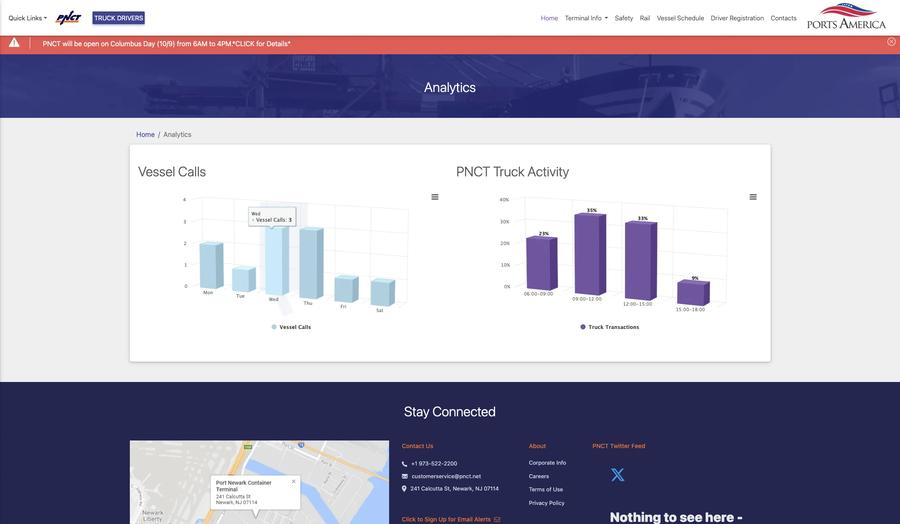 Task type: vqa. For each thing, say whether or not it's contained in the screenshot.
the Info inside Terminal Info link
no



Task type: locate. For each thing, give the bounding box(es) containing it.
1 vertical spatial to
[[418, 517, 423, 524]]

1 vertical spatial info
[[557, 460, 567, 467]]

email
[[458, 517, 473, 524]]

drivers
[[117, 14, 143, 22]]

contact
[[402, 443, 425, 450]]

07114
[[484, 486, 499, 493]]

schedule
[[678, 14, 705, 22]]

terminal
[[565, 14, 590, 22]]

terms of use
[[529, 487, 563, 494]]

truck left activity
[[494, 163, 525, 179]]

+1 973-522-2200
[[412, 461, 458, 468]]

pnct for pnct will be open on columbus day (10/9) from 6am to 4pm.*click for details*
[[43, 40, 61, 47]]

home link
[[538, 10, 562, 26], [137, 131, 155, 138]]

careers
[[529, 473, 549, 480]]

safety
[[616, 14, 634, 22]]

1 vertical spatial vessel
[[138, 163, 175, 179]]

truck drivers link
[[93, 11, 145, 24]]

1 horizontal spatial vessel
[[658, 14, 676, 22]]

to
[[209, 40, 216, 47], [418, 517, 423, 524]]

sign
[[425, 517, 437, 524]]

pnct
[[43, 40, 61, 47], [457, 163, 491, 179], [593, 443, 609, 450]]

from
[[177, 40, 191, 47]]

terminal info
[[565, 14, 602, 22]]

to left sign
[[418, 517, 423, 524]]

0 horizontal spatial home
[[137, 131, 155, 138]]

st,
[[445, 486, 452, 493]]

1 horizontal spatial pnct
[[457, 163, 491, 179]]

0 horizontal spatial home link
[[137, 131, 155, 138]]

0 vertical spatial info
[[591, 14, 602, 22]]

vessel
[[658, 14, 676, 22], [138, 163, 175, 179]]

of
[[547, 487, 552, 494]]

policy
[[550, 500, 565, 507]]

0 vertical spatial vessel
[[658, 14, 676, 22]]

1 horizontal spatial truck
[[494, 163, 525, 179]]

for inside alert
[[257, 40, 265, 47]]

contact us
[[402, 443, 434, 450]]

driver registration
[[712, 14, 765, 22]]

1 vertical spatial for
[[448, 517, 456, 524]]

info for terminal info
[[591, 14, 602, 22]]

0 horizontal spatial to
[[209, 40, 216, 47]]

4pm.*click
[[217, 40, 255, 47]]

corporate
[[529, 460, 555, 467]]

use
[[553, 487, 563, 494]]

1 vertical spatial pnct
[[457, 163, 491, 179]]

pnct twitter feed
[[593, 443, 646, 450]]

0 horizontal spatial vessel
[[138, 163, 175, 179]]

0 vertical spatial for
[[257, 40, 265, 47]]

click to sign up for email alerts
[[402, 517, 493, 524]]

envelope o image
[[495, 517, 501, 523]]

0 vertical spatial truck
[[94, 14, 115, 22]]

rail
[[641, 14, 651, 22]]

stay
[[405, 404, 430, 420]]

careers link
[[529, 473, 580, 481]]

details*
[[267, 40, 291, 47]]

open
[[84, 40, 99, 47]]

0 vertical spatial analytics
[[424, 79, 476, 95]]

241
[[411, 486, 420, 493]]

1 horizontal spatial to
[[418, 517, 423, 524]]

2200
[[444, 461, 458, 468]]

1 horizontal spatial for
[[448, 517, 456, 524]]

1 vertical spatial home link
[[137, 131, 155, 138]]

vessel left the 'calls'
[[138, 163, 175, 179]]

info up careers link
[[557, 460, 567, 467]]

0 vertical spatial to
[[209, 40, 216, 47]]

home
[[541, 14, 559, 22], [137, 131, 155, 138]]

feed
[[632, 443, 646, 450]]

on
[[101, 40, 109, 47]]

columbus
[[111, 40, 142, 47]]

pnct will be open on columbus day (10/9) from 6am to 4pm.*click for details* alert
[[0, 31, 901, 54]]

analytics
[[424, 79, 476, 95], [164, 131, 192, 138]]

privacy policy
[[529, 500, 565, 507]]

privacy
[[529, 500, 548, 507]]

info right terminal
[[591, 14, 602, 22]]

pnct inside alert
[[43, 40, 61, 47]]

2 vertical spatial pnct
[[593, 443, 609, 450]]

0 vertical spatial pnct
[[43, 40, 61, 47]]

0 horizontal spatial info
[[557, 460, 567, 467]]

click to sign up for email alerts link
[[402, 517, 501, 524]]

to right 6am
[[209, 40, 216, 47]]

truck
[[94, 14, 115, 22], [494, 163, 525, 179]]

pnct truck activity
[[457, 163, 570, 179]]

corporate info
[[529, 460, 567, 467]]

0 horizontal spatial for
[[257, 40, 265, 47]]

0 horizontal spatial analytics
[[164, 131, 192, 138]]

2 horizontal spatial pnct
[[593, 443, 609, 450]]

terms of use link
[[529, 486, 580, 495]]

0 horizontal spatial pnct
[[43, 40, 61, 47]]

0 vertical spatial home link
[[538, 10, 562, 26]]

truck left drivers
[[94, 14, 115, 22]]

about
[[529, 443, 546, 450]]

1 vertical spatial home
[[137, 131, 155, 138]]

241 calcutta st, newark, nj 07114 link
[[411, 486, 499, 494]]

241 calcutta st, newark, nj 07114
[[411, 486, 499, 493]]

alerts
[[475, 517, 491, 524]]

vessel calls
[[138, 163, 206, 179]]

1 horizontal spatial info
[[591, 14, 602, 22]]

for right up
[[448, 517, 456, 524]]

1 horizontal spatial home
[[541, 14, 559, 22]]

for
[[257, 40, 265, 47], [448, 517, 456, 524]]

info
[[591, 14, 602, 22], [557, 460, 567, 467]]

for left details*
[[257, 40, 265, 47]]

vessel schedule
[[658, 14, 705, 22]]

vessel right 'rail'
[[658, 14, 676, 22]]



Task type: describe. For each thing, give the bounding box(es) containing it.
be
[[74, 40, 82, 47]]

pnct will be open on columbus day (10/9) from 6am to 4pm.*click for details*
[[43, 40, 291, 47]]

terminal info link
[[562, 10, 612, 26]]

links
[[27, 14, 42, 22]]

(10/9)
[[157, 40, 175, 47]]

us
[[426, 443, 434, 450]]

truck drivers
[[94, 14, 143, 22]]

safety link
[[612, 10, 637, 26]]

quick
[[8, 14, 25, 22]]

pnct will be open on columbus day (10/9) from 6am to 4pm.*click for details* link
[[43, 38, 291, 49]]

1 vertical spatial analytics
[[164, 131, 192, 138]]

calls
[[178, 163, 206, 179]]

to inside alert
[[209, 40, 216, 47]]

newark,
[[453, 486, 474, 493]]

close image
[[888, 37, 897, 46]]

driver
[[712, 14, 729, 22]]

vessel for vessel calls
[[138, 163, 175, 179]]

+1
[[412, 461, 418, 468]]

quick links link
[[8, 13, 47, 23]]

corporate info link
[[529, 460, 580, 468]]

calcutta
[[422, 486, 443, 493]]

registration
[[730, 14, 765, 22]]

day
[[143, 40, 155, 47]]

1 horizontal spatial home link
[[538, 10, 562, 26]]

contacts
[[771, 14, 797, 22]]

quick links
[[8, 14, 42, 22]]

973-
[[419, 461, 432, 468]]

stay connected
[[405, 404, 496, 420]]

rail link
[[637, 10, 654, 26]]

info for corporate info
[[557, 460, 567, 467]]

vessel for vessel schedule
[[658, 14, 676, 22]]

up
[[439, 517, 447, 524]]

0 horizontal spatial truck
[[94, 14, 115, 22]]

privacy policy link
[[529, 500, 580, 508]]

vessel schedule link
[[654, 10, 708, 26]]

connected
[[433, 404, 496, 420]]

click
[[402, 517, 416, 524]]

customerservice@pnct.net link
[[412, 473, 481, 481]]

contacts link
[[768, 10, 801, 26]]

6am
[[193, 40, 208, 47]]

customerservice@pnct.net
[[412, 473, 481, 480]]

+1 973-522-2200 link
[[412, 461, 458, 469]]

pnct for pnct twitter feed
[[593, 443, 609, 450]]

1 vertical spatial truck
[[494, 163, 525, 179]]

pnct for pnct truck activity
[[457, 163, 491, 179]]

driver registration link
[[708, 10, 768, 26]]

522-
[[432, 461, 444, 468]]

terms
[[529, 487, 545, 494]]

activity
[[528, 163, 570, 179]]

will
[[63, 40, 72, 47]]

0 vertical spatial home
[[541, 14, 559, 22]]

1 horizontal spatial analytics
[[424, 79, 476, 95]]

twitter
[[611, 443, 630, 450]]

nj
[[476, 486, 483, 493]]



